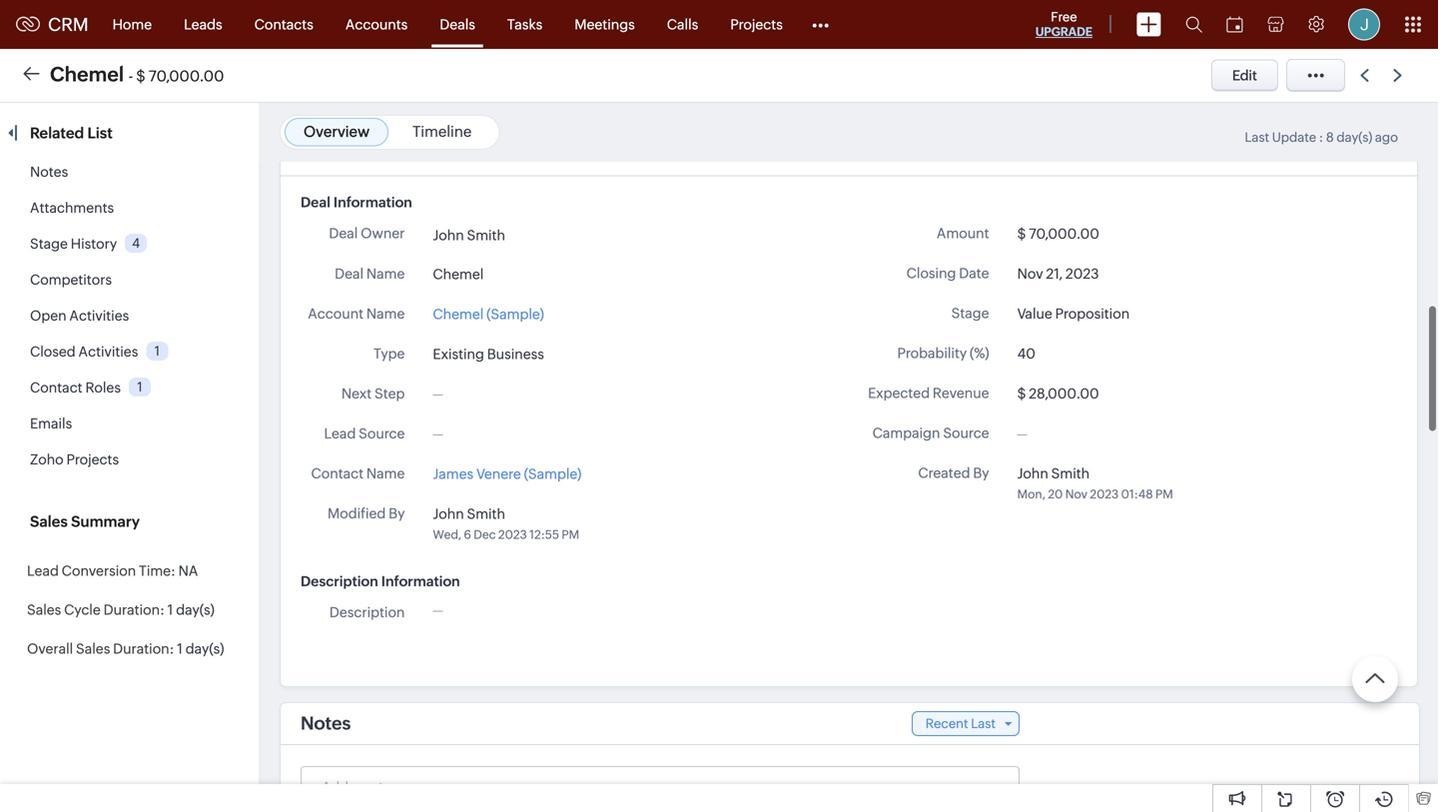 Task type: describe. For each thing, give the bounding box(es) containing it.
deal for deal owner
[[329, 225, 358, 241]]

sales for sales summary
[[30, 513, 68, 530]]

campaign
[[873, 425, 941, 441]]

revenue
[[933, 385, 990, 401]]

duration: for overall sales duration:
[[113, 641, 174, 657]]

timeline link
[[413, 123, 472, 140]]

$ for expected revenue
[[1018, 386, 1026, 402]]

$  28,000.00
[[1018, 386, 1100, 402]]

chemel (sample) link
[[433, 304, 544, 325]]

closing date
[[907, 265, 990, 281]]

contact name
[[311, 465, 405, 481]]

update
[[1272, 130, 1317, 145]]

related
[[30, 124, 84, 142]]

business
[[487, 346, 544, 362]]

zoho projects link
[[30, 452, 119, 468]]

chemel (sample)
[[433, 306, 544, 322]]

john smith
[[433, 227, 505, 243]]

conversion
[[62, 563, 136, 579]]

existing business
[[433, 346, 544, 362]]

1 vertical spatial (sample)
[[524, 466, 582, 482]]

1 right roles
[[137, 379, 142, 394]]

calls link
[[651, 0, 715, 48]]

pm for modified by
[[562, 528, 580, 541]]

amount
[[937, 225, 990, 241]]

0 vertical spatial notes
[[30, 164, 68, 180]]

4
[[132, 236, 140, 251]]

mon,
[[1018, 488, 1046, 501]]

timeline
[[413, 123, 472, 140]]

campaign source
[[873, 425, 990, 441]]

emails link
[[30, 416, 72, 432]]

open activities link
[[30, 308, 129, 324]]

sales cycle duration: 1 day(s)
[[27, 602, 215, 618]]

chemel - $ 70,000.00
[[50, 63, 224, 86]]

0 horizontal spatial nov
[[1018, 266, 1043, 282]]

description for description
[[330, 604, 405, 620]]

accounts
[[345, 16, 408, 32]]

home
[[112, 16, 152, 32]]

01:48
[[1122, 488, 1153, 501]]

stage for stage
[[952, 305, 990, 321]]

emails
[[30, 416, 72, 432]]

expected revenue
[[868, 385, 990, 401]]

2 vertical spatial sales
[[76, 641, 110, 657]]

venere
[[476, 466, 521, 482]]

free
[[1051, 9, 1077, 24]]

0 vertical spatial 2023
[[1066, 266, 1099, 282]]

name for account name
[[367, 306, 405, 322]]

proposition
[[1056, 306, 1130, 322]]

meetings
[[575, 16, 635, 32]]

smith for john smith mon, 20 nov 2023 01:48 pm
[[1052, 466, 1090, 482]]

name for deal name
[[367, 266, 405, 282]]

lead for lead conversion time: na
[[27, 563, 59, 579]]

sales for sales cycle duration: 1 day(s)
[[27, 602, 61, 618]]

recent
[[926, 716, 969, 731]]

wed,
[[433, 528, 461, 541]]

description for description information
[[301, 573, 378, 589]]

list
[[87, 124, 113, 142]]

modified by
[[328, 505, 405, 521]]

tasks link
[[491, 0, 559, 48]]

activities for closed activities
[[78, 344, 138, 360]]

attachments link
[[30, 200, 114, 216]]

calls
[[667, 16, 699, 32]]

stage for stage history
[[30, 236, 68, 252]]

time:
[[139, 563, 176, 579]]

deals
[[440, 16, 475, 32]]

account name
[[308, 306, 405, 322]]

projects link
[[715, 0, 799, 48]]

value
[[1018, 306, 1053, 322]]

na
[[178, 563, 198, 579]]

lead conversion time: na
[[27, 563, 198, 579]]

profile element
[[1337, 0, 1393, 48]]

related list
[[30, 124, 116, 142]]

overall sales duration: 1 day(s)
[[27, 641, 224, 657]]

next
[[342, 385, 372, 401]]

recent last
[[926, 716, 996, 731]]

attachments
[[30, 200, 114, 216]]

deal for deal name
[[335, 266, 364, 282]]

deal owner
[[329, 225, 405, 241]]

20
[[1048, 488, 1063, 501]]

40
[[1018, 346, 1036, 362]]

28,000.00
[[1029, 386, 1100, 402]]

probability
[[898, 345, 967, 361]]

overall
[[27, 641, 73, 657]]

leads link
[[168, 0, 238, 48]]

value proposition
[[1018, 306, 1130, 322]]

1 vertical spatial 70,000.00
[[1029, 226, 1100, 242]]

tasks
[[507, 16, 543, 32]]

notes link
[[30, 164, 68, 180]]

open activities
[[30, 308, 129, 324]]

$ inside chemel - $ 70,000.00
[[136, 67, 146, 85]]

by for modified by
[[389, 505, 405, 521]]

probability (%)
[[898, 345, 990, 361]]

closed activities
[[30, 344, 138, 360]]

1 vertical spatial last
[[971, 716, 996, 731]]



Task type: vqa. For each thing, say whether or not it's contained in the screenshot.
Signals element
no



Task type: locate. For each thing, give the bounding box(es) containing it.
Other Modules field
[[799, 8, 842, 40]]

0 vertical spatial day(s)
[[1337, 130, 1373, 145]]

0 vertical spatial projects
[[731, 16, 783, 32]]

accounts link
[[329, 0, 424, 48]]

1 source from the left
[[943, 425, 990, 441]]

dec
[[474, 528, 496, 541]]

smith inside john smith wed, 6 dec 2023 12:55 pm
[[467, 506, 505, 522]]

history
[[71, 236, 117, 252]]

closing
[[907, 265, 956, 281]]

1 vertical spatial projects
[[66, 452, 119, 468]]

calendar image
[[1227, 16, 1244, 32]]

crm link
[[16, 14, 88, 35]]

chemel left '-'
[[50, 63, 124, 86]]

sales down cycle
[[76, 641, 110, 657]]

1 horizontal spatial notes
[[301, 713, 351, 734]]

1 vertical spatial by
[[389, 505, 405, 521]]

duration: for sales cycle duration:
[[103, 602, 165, 618]]

pm inside 'john smith mon, 20 nov 2023 01:48 pm'
[[1156, 488, 1174, 501]]

1 horizontal spatial contact
[[311, 465, 364, 481]]

chemel up the existing
[[433, 306, 484, 322]]

1 vertical spatial chemel
[[433, 266, 484, 282]]

closed
[[30, 344, 76, 360]]

search element
[[1174, 0, 1215, 49]]

0 horizontal spatial lead
[[27, 563, 59, 579]]

$ right '-'
[[136, 67, 146, 85]]

2 vertical spatial name
[[367, 465, 405, 481]]

lead source
[[324, 425, 405, 441]]

activities for open activities
[[69, 308, 129, 324]]

nov right 20
[[1066, 488, 1088, 501]]

pm right "12:55" at the left bottom of page
[[562, 528, 580, 541]]

2023 inside 'john smith mon, 20 nov 2023 01:48 pm'
[[1090, 488, 1119, 501]]

deal up account name
[[335, 266, 364, 282]]

1 vertical spatial duration:
[[113, 641, 174, 657]]

pm right 01:48
[[1156, 488, 1174, 501]]

1 vertical spatial smith
[[1052, 466, 1090, 482]]

0 vertical spatial (sample)
[[487, 306, 544, 322]]

zoho projects
[[30, 452, 119, 468]]

0 vertical spatial john
[[433, 227, 464, 243]]

0 horizontal spatial stage
[[30, 236, 68, 252]]

deal
[[301, 194, 331, 210], [329, 225, 358, 241], [335, 266, 364, 282]]

free upgrade
[[1036, 9, 1093, 38]]

0 vertical spatial name
[[367, 266, 405, 282]]

contact for contact roles
[[30, 380, 83, 396]]

0 vertical spatial stage
[[30, 236, 68, 252]]

deals link
[[424, 0, 491, 48]]

name up type at the left top of page
[[367, 306, 405, 322]]

chemel down john smith
[[433, 266, 484, 282]]

1 vertical spatial day(s)
[[176, 602, 215, 618]]

edit
[[1233, 67, 1258, 83]]

2 vertical spatial chemel
[[433, 306, 484, 322]]

owner
[[361, 225, 405, 241]]

sales left summary
[[30, 513, 68, 530]]

by
[[973, 465, 990, 481], [389, 505, 405, 521]]

stage history
[[30, 236, 117, 252]]

day(s) for overall sales duration: 1 day(s)
[[186, 641, 224, 657]]

source down revenue
[[943, 425, 990, 441]]

2023 left 01:48
[[1090, 488, 1119, 501]]

contact
[[30, 380, 83, 396], [311, 465, 364, 481]]

0 vertical spatial chemel
[[50, 63, 124, 86]]

1 vertical spatial 2023
[[1090, 488, 1119, 501]]

smith up 'chemel (sample)'
[[467, 227, 505, 243]]

chemel for chemel - $ 70,000.00
[[50, 63, 124, 86]]

70,000.00
[[149, 67, 224, 85], [1029, 226, 1100, 242]]

70,000.00 inside chemel - $ 70,000.00
[[149, 67, 224, 85]]

contact down closed
[[30, 380, 83, 396]]

contact up modified
[[311, 465, 364, 481]]

0 horizontal spatial source
[[359, 425, 405, 441]]

2023 right '21,'
[[1066, 266, 1099, 282]]

last update : 8 day(s) ago
[[1245, 130, 1399, 145]]

open
[[30, 308, 66, 324]]

2 vertical spatial deal
[[335, 266, 364, 282]]

1 vertical spatial lead
[[27, 563, 59, 579]]

1 horizontal spatial nov
[[1066, 488, 1088, 501]]

activities up roles
[[78, 344, 138, 360]]

contacts link
[[238, 0, 329, 48]]

contact roles
[[30, 380, 121, 396]]

2023 right dec
[[498, 528, 527, 541]]

next record image
[[1394, 69, 1407, 82]]

john for john smith
[[433, 227, 464, 243]]

information for deal information
[[334, 194, 412, 210]]

contacts
[[254, 16, 314, 32]]

create menu image
[[1137, 12, 1162, 36]]

john up mon,
[[1018, 466, 1049, 482]]

8
[[1326, 130, 1334, 145]]

2 vertical spatial smith
[[467, 506, 505, 522]]

(sample) right venere
[[524, 466, 582, 482]]

source down the step
[[359, 425, 405, 441]]

information for description information
[[381, 573, 460, 589]]

john
[[433, 227, 464, 243], [1018, 466, 1049, 482], [433, 506, 464, 522]]

lead down next
[[324, 425, 356, 441]]

6
[[464, 528, 471, 541]]

70,000.00 up nov 21, 2023
[[1029, 226, 1100, 242]]

smith
[[467, 227, 505, 243], [1052, 466, 1090, 482], [467, 506, 505, 522]]

smith up 20
[[1052, 466, 1090, 482]]

0 vertical spatial deal
[[301, 194, 331, 210]]

john inside john smith wed, 6 dec 2023 12:55 pm
[[433, 506, 464, 522]]

2 vertical spatial $
[[1018, 386, 1026, 402]]

chemel for chemel
[[433, 266, 484, 282]]

nov
[[1018, 266, 1043, 282], [1066, 488, 1088, 501]]

2 vertical spatial day(s)
[[186, 641, 224, 657]]

(%)
[[970, 345, 990, 361]]

crm
[[48, 14, 88, 35]]

1 horizontal spatial pm
[[1156, 488, 1174, 501]]

smith for john smith wed, 6 dec 2023 12:55 pm
[[467, 506, 505, 522]]

stage up competitors link on the left top of page
[[30, 236, 68, 252]]

1 horizontal spatial by
[[973, 465, 990, 481]]

0 vertical spatial description
[[301, 573, 378, 589]]

stage history link
[[30, 236, 117, 252]]

0 vertical spatial sales
[[30, 513, 68, 530]]

0 vertical spatial 70,000.00
[[149, 67, 224, 85]]

john smith mon, 20 nov 2023 01:48 pm
[[1018, 466, 1174, 501]]

overview
[[304, 123, 370, 140]]

$ up nov 21, 2023
[[1018, 226, 1026, 242]]

Add a note... field
[[302, 777, 1018, 797]]

1 right closed activities
[[155, 343, 160, 358]]

name up modified by
[[367, 465, 405, 481]]

information up deal owner
[[334, 194, 412, 210]]

1 down sales cycle duration: 1 day(s)
[[177, 641, 183, 657]]

search image
[[1186, 16, 1203, 33]]

john up wed,
[[433, 506, 464, 522]]

name down the owner
[[367, 266, 405, 282]]

day(s) for last update : 8 day(s) ago
[[1337, 130, 1373, 145]]

12:55
[[530, 528, 559, 541]]

1 vertical spatial sales
[[27, 602, 61, 618]]

projects right zoho in the bottom left of the page
[[66, 452, 119, 468]]

$  70,000.00
[[1018, 226, 1100, 242]]

0 vertical spatial last
[[1245, 130, 1270, 145]]

sales
[[30, 513, 68, 530], [27, 602, 61, 618], [76, 641, 110, 657]]

0 vertical spatial $
[[136, 67, 146, 85]]

profile image
[[1349, 8, 1381, 40]]

step
[[375, 385, 405, 401]]

0 vertical spatial activities
[[69, 308, 129, 324]]

smith inside 'john smith mon, 20 nov 2023 01:48 pm'
[[1052, 466, 1090, 482]]

stage down date
[[952, 305, 990, 321]]

0 vertical spatial by
[[973, 465, 990, 481]]

deal up deal owner
[[301, 194, 331, 210]]

created
[[918, 465, 971, 481]]

summary
[[71, 513, 140, 530]]

1 vertical spatial contact
[[311, 465, 364, 481]]

(sample) up business at the left top of the page
[[487, 306, 544, 322]]

by right modified
[[389, 505, 405, 521]]

date
[[959, 265, 990, 281]]

0 horizontal spatial 70,000.00
[[149, 67, 224, 85]]

notes
[[30, 164, 68, 180], [301, 713, 351, 734]]

1 vertical spatial pm
[[562, 528, 580, 541]]

duration: down sales cycle duration: 1 day(s)
[[113, 641, 174, 657]]

0 vertical spatial lead
[[324, 425, 356, 441]]

0 horizontal spatial notes
[[30, 164, 68, 180]]

day(s) for sales cycle duration: 1 day(s)
[[176, 602, 215, 618]]

21,
[[1046, 266, 1063, 282]]

2023 for created by
[[1090, 488, 1119, 501]]

0 vertical spatial smith
[[467, 227, 505, 243]]

source
[[943, 425, 990, 441], [359, 425, 405, 441]]

previous record image
[[1361, 69, 1370, 82]]

activities up closed activities
[[69, 308, 129, 324]]

information
[[334, 194, 412, 210], [381, 573, 460, 589]]

1 vertical spatial information
[[381, 573, 460, 589]]

ago
[[1376, 130, 1399, 145]]

activities
[[69, 308, 129, 324], [78, 344, 138, 360]]

2 vertical spatial 2023
[[498, 528, 527, 541]]

john smith wed, 6 dec 2023 12:55 pm
[[433, 506, 580, 541]]

0 vertical spatial pm
[[1156, 488, 1174, 501]]

james
[[433, 466, 474, 482]]

0 horizontal spatial contact
[[30, 380, 83, 396]]

leads
[[184, 16, 222, 32]]

1 horizontal spatial projects
[[731, 16, 783, 32]]

sales summary
[[30, 513, 140, 530]]

by right created
[[973, 465, 990, 481]]

0 horizontal spatial last
[[971, 716, 996, 731]]

by for created by
[[973, 465, 990, 481]]

smith for john smith
[[467, 227, 505, 243]]

create menu element
[[1125, 0, 1174, 48]]

1 vertical spatial activities
[[78, 344, 138, 360]]

1 down time: at the bottom of the page
[[168, 602, 173, 618]]

1 horizontal spatial last
[[1245, 130, 1270, 145]]

description
[[301, 573, 378, 589], [330, 604, 405, 620]]

pm
[[1156, 488, 1174, 501], [562, 528, 580, 541]]

1
[[155, 343, 160, 358], [137, 379, 142, 394], [168, 602, 173, 618], [177, 641, 183, 657]]

1 vertical spatial john
[[1018, 466, 1049, 482]]

2 name from the top
[[367, 306, 405, 322]]

1 name from the top
[[367, 266, 405, 282]]

nov 21, 2023
[[1018, 266, 1099, 282]]

1 horizontal spatial stage
[[952, 305, 990, 321]]

deal information
[[301, 194, 412, 210]]

pm inside john smith wed, 6 dec 2023 12:55 pm
[[562, 528, 580, 541]]

lead left conversion
[[27, 563, 59, 579]]

1 vertical spatial stage
[[952, 305, 990, 321]]

type
[[374, 345, 405, 361]]

2023 inside john smith wed, 6 dec 2023 12:55 pm
[[498, 528, 527, 541]]

0 horizontal spatial by
[[389, 505, 405, 521]]

2 vertical spatial john
[[433, 506, 464, 522]]

account
[[308, 306, 364, 322]]

-
[[128, 67, 133, 85]]

pm for created by
[[1156, 488, 1174, 501]]

description down description information
[[330, 604, 405, 620]]

lead for lead source
[[324, 425, 356, 441]]

competitors
[[30, 272, 112, 288]]

overview link
[[304, 123, 370, 140]]

2023 for modified by
[[498, 528, 527, 541]]

projects left other modules field
[[731, 16, 783, 32]]

duration: up overall sales duration: 1 day(s)
[[103, 602, 165, 618]]

2 source from the left
[[359, 425, 405, 441]]

1 vertical spatial notes
[[301, 713, 351, 734]]

nov inside 'john smith mon, 20 nov 2023 01:48 pm'
[[1066, 488, 1088, 501]]

:
[[1319, 130, 1324, 145]]

chemel for chemel (sample)
[[433, 306, 484, 322]]

1 vertical spatial $
[[1018, 226, 1026, 242]]

1 vertical spatial name
[[367, 306, 405, 322]]

james venere (sample)
[[433, 466, 582, 482]]

2023
[[1066, 266, 1099, 282], [1090, 488, 1119, 501], [498, 528, 527, 541]]

cycle
[[64, 602, 101, 618]]

source for lead source
[[359, 425, 405, 441]]

0 vertical spatial duration:
[[103, 602, 165, 618]]

last right recent
[[971, 716, 996, 731]]

deal for deal information
[[301, 194, 331, 210]]

meetings link
[[559, 0, 651, 48]]

1 vertical spatial nov
[[1066, 488, 1088, 501]]

1 vertical spatial description
[[330, 604, 405, 620]]

$ down 40
[[1018, 386, 1026, 402]]

smith up dec
[[467, 506, 505, 522]]

description down modified
[[301, 573, 378, 589]]

$ for amount
[[1018, 226, 1026, 242]]

modified
[[328, 505, 386, 521]]

1 horizontal spatial source
[[943, 425, 990, 441]]

sales left cycle
[[27, 602, 61, 618]]

day(s)
[[1337, 130, 1373, 145], [176, 602, 215, 618], [186, 641, 224, 657]]

3 name from the top
[[367, 465, 405, 481]]

existing
[[433, 346, 484, 362]]

0 vertical spatial information
[[334, 194, 412, 210]]

nov left '21,'
[[1018, 266, 1043, 282]]

zoho
[[30, 452, 64, 468]]

deal name
[[335, 266, 405, 282]]

1 horizontal spatial 70,000.00
[[1029, 226, 1100, 242]]

last left update
[[1245, 130, 1270, 145]]

deal down deal information
[[329, 225, 358, 241]]

john right the owner
[[433, 227, 464, 243]]

john for john smith mon, 20 nov 2023 01:48 pm
[[1018, 466, 1049, 482]]

information down wed,
[[381, 573, 460, 589]]

name for contact name
[[367, 465, 405, 481]]

james venere (sample) link
[[433, 463, 582, 484]]

john for john smith wed, 6 dec 2023 12:55 pm
[[433, 506, 464, 522]]

competitors link
[[30, 272, 112, 288]]

edit button
[[1212, 59, 1279, 91]]

0 horizontal spatial projects
[[66, 452, 119, 468]]

duration:
[[103, 602, 165, 618], [113, 641, 174, 657]]

(sample)
[[487, 306, 544, 322], [524, 466, 582, 482]]

john inside 'john smith mon, 20 nov 2023 01:48 pm'
[[1018, 466, 1049, 482]]

source for campaign source
[[943, 425, 990, 441]]

70,000.00 down leads link
[[149, 67, 224, 85]]

1 horizontal spatial lead
[[324, 425, 356, 441]]

1 vertical spatial deal
[[329, 225, 358, 241]]

0 vertical spatial contact
[[30, 380, 83, 396]]

0 horizontal spatial pm
[[562, 528, 580, 541]]

contact for contact name
[[311, 465, 364, 481]]

0 vertical spatial nov
[[1018, 266, 1043, 282]]



